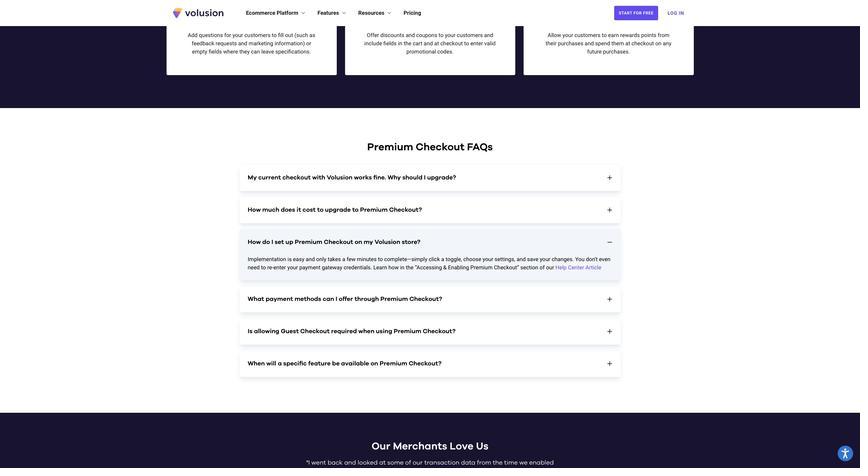 Task type: locate. For each thing, give the bounding box(es) containing it.
how left do at bottom
[[248, 239, 261, 245]]

at up codes.
[[434, 40, 439, 47]]

1 vertical spatial how
[[248, 239, 261, 245]]

premium up the my
[[360, 207, 388, 213]]

love
[[450, 441, 474, 452]]

2 customers from the left
[[457, 32, 483, 38]]

help
[[555, 264, 567, 271]]

on
[[655, 40, 662, 47], [355, 239, 362, 245], [371, 361, 378, 367]]

in
[[679, 10, 684, 16]]

checkout
[[416, 142, 465, 152], [324, 239, 353, 245], [300, 328, 330, 335]]

"accessing
[[415, 264, 442, 271]]

1 vertical spatial can
[[323, 296, 334, 302]]

to left valid at the top right of page
[[464, 40, 469, 47]]

0 vertical spatial enter
[[470, 40, 483, 47]]

from
[[658, 32, 669, 38], [477, 460, 491, 466]]

on for when will a specific feature be available on premium checkout?
[[371, 361, 378, 367]]

pricing link
[[404, 9, 421, 17]]

is allowing guest checkout required when using premium checkout?
[[248, 328, 456, 335]]

3 customers from the left
[[575, 32, 601, 38]]

how
[[248, 207, 261, 213], [248, 239, 261, 245]]

the left "cart"
[[404, 40, 411, 47]]

i right should at the left top of page
[[424, 175, 426, 181]]

1 horizontal spatial i
[[336, 296, 337, 302]]

to left fill
[[272, 32, 277, 38]]

for
[[224, 32, 231, 38]]

2 how from the top
[[248, 239, 261, 245]]

0 vertical spatial of
[[540, 264, 545, 271]]

changes.
[[552, 256, 574, 263]]

methods
[[295, 296, 321, 302]]

0 horizontal spatial on
[[355, 239, 362, 245]]

help center article link
[[555, 264, 601, 271]]

2 horizontal spatial a
[[441, 256, 444, 263]]

our
[[546, 264, 554, 271], [413, 460, 423, 466]]

1 horizontal spatial at
[[434, 40, 439, 47]]

on left the my
[[355, 239, 362, 245]]

fill
[[278, 32, 284, 38]]

when will a specific feature be available on premium checkout?
[[248, 361, 441, 367]]

features
[[318, 10, 339, 16]]

few
[[347, 256, 356, 263]]

my current checkout with volusion works fine. why should i upgrade? button
[[239, 165, 621, 191]]

as
[[309, 32, 315, 38]]

of inside "i went back and looked at some of our transaction data from the time we enabled
[[405, 460, 411, 466]]

0 vertical spatial our
[[546, 264, 554, 271]]

to up spend
[[602, 32, 607, 38]]

offer discounts and coupons to your customers and include fields in the cart and at checkout to enter valid promotional codes.
[[364, 32, 496, 55]]

merchants
[[393, 441, 447, 452]]

0 horizontal spatial volusion
[[327, 175, 353, 181]]

2 horizontal spatial checkout
[[632, 40, 654, 47]]

i left 'offer'
[[336, 296, 337, 302]]

premium right using at the left bottom of page
[[394, 328, 421, 335]]

the inside "i went back and looked at some of our transaction data from the time we enabled
[[493, 460, 503, 466]]

guest
[[281, 328, 299, 335]]

&
[[443, 264, 447, 271]]

your up codes.
[[445, 32, 455, 38]]

easy
[[293, 256, 304, 263]]

of right some
[[405, 460, 411, 466]]

discounts
[[380, 32, 404, 38]]

how do i set up premium checkout on my volusion store?
[[248, 239, 420, 245]]

and inside "i went back and looked at some of our transaction data from the time we enabled
[[344, 460, 356, 466]]

fields inside 'add questions for your customers to fill out (such as feedback requests and marketing information) or empty fields where they can leave specifications.'
[[209, 48, 222, 55]]

marketing
[[249, 40, 273, 47]]

and up they
[[238, 40, 247, 47]]

the inside implementation is easy and only takes a few minutes to complete—simply click a toggle, choose your settings, and save your changes. you don't even need to re-enter your payment gateway credentials. learn how in the "accessing & enabling premium checkout" section of our
[[406, 264, 414, 271]]

1 horizontal spatial a
[[342, 256, 345, 263]]

takes
[[328, 256, 341, 263]]

our left help
[[546, 264, 554, 271]]

i right do at bottom
[[271, 239, 273, 245]]

your
[[233, 32, 243, 38], [445, 32, 455, 38], [563, 32, 573, 38], [483, 256, 493, 263], [540, 256, 550, 263], [287, 264, 298, 271]]

can down marketing
[[251, 48, 260, 55]]

any
[[663, 40, 671, 47]]

points
[[613, 20, 635, 27]]

checkout
[[440, 40, 463, 47], [632, 40, 654, 47], [282, 175, 311, 181]]

0 vertical spatial can
[[251, 48, 260, 55]]

enter inside "offer discounts and coupons to your customers and include fields in the cart and at checkout to enter valid promotional codes."
[[470, 40, 483, 47]]

your inside 'add questions for your customers to fill out (such as feedback requests and marketing information) or empty fields where they can leave specifications.'
[[233, 32, 243, 38]]

payment right what
[[266, 296, 293, 302]]

section
[[520, 264, 538, 271]]

a
[[342, 256, 345, 263], [441, 256, 444, 263], [278, 361, 282, 367]]

your up purchases
[[563, 32, 573, 38]]

fields down discounts
[[383, 40, 397, 47]]

save
[[527, 256, 538, 263]]

1 horizontal spatial fields
[[383, 40, 397, 47]]

or
[[306, 40, 311, 47]]

0 vertical spatial from
[[658, 32, 669, 38]]

1 how from the top
[[248, 207, 261, 213]]

checkout up upgrade? on the top
[[416, 142, 465, 152]]

at inside allow your customers to earn rewards points from their purchases and spend them at checkout on any future purchases.
[[625, 40, 630, 47]]

settings,
[[495, 256, 515, 263]]

enter
[[470, 40, 483, 47], [274, 264, 286, 271]]

2 vertical spatial checkout
[[300, 328, 330, 335]]

add questions for your customers to fill out (such as feedback requests and marketing information) or empty fields where they can leave specifications.
[[188, 32, 315, 55]]

store?
[[402, 239, 420, 245]]

1 horizontal spatial volusion
[[375, 239, 400, 245]]

in down discounts
[[398, 40, 402, 47]]

open accessibe: accessibility options, statement and help image
[[842, 449, 849, 459]]

checkout down points
[[632, 40, 654, 47]]

time
[[504, 460, 518, 466]]

include
[[364, 40, 382, 47]]

platform
[[277, 10, 298, 16]]

fields down the requests at left top
[[209, 48, 222, 55]]

on inside how do i set up premium checkout on my volusion store? button
[[355, 239, 362, 245]]

earn
[[608, 32, 619, 38]]

volusion inside 'my current checkout with volusion works fine. why should i upgrade?' button
[[327, 175, 353, 181]]

on for how do i set up premium checkout on my volusion store?
[[355, 239, 362, 245]]

checkout? inside button
[[423, 328, 456, 335]]

my
[[364, 239, 373, 245]]

coupons
[[416, 32, 437, 38]]

0 horizontal spatial i
[[271, 239, 273, 245]]

and up future at the top right of page
[[585, 40, 594, 47]]

and left only
[[306, 256, 315, 263]]

checkout"
[[494, 264, 519, 271]]

on right available
[[371, 361, 378, 367]]

1 vertical spatial payment
[[266, 296, 293, 302]]

0 vertical spatial payment
[[299, 264, 320, 271]]

0 horizontal spatial fields
[[209, 48, 222, 55]]

0 vertical spatial on
[[655, 40, 662, 47]]

a right click at the bottom of the page
[[441, 256, 444, 263]]

how do i set up premium checkout on my volusion store? button
[[239, 229, 621, 255]]

our inside "i went back and looked at some of our transaction data from the time we enabled
[[413, 460, 423, 466]]

the down complete—simply
[[406, 264, 414, 271]]

0 horizontal spatial from
[[477, 460, 491, 466]]

0 vertical spatial volusion
[[327, 175, 353, 181]]

will
[[266, 361, 276, 367]]

1 vertical spatial checkout
[[324, 239, 353, 245]]

0 horizontal spatial a
[[278, 361, 282, 367]]

1 vertical spatial the
[[406, 264, 414, 271]]

and down coupons
[[424, 40, 433, 47]]

1 vertical spatial our
[[413, 460, 423, 466]]

2 horizontal spatial customers
[[575, 32, 601, 38]]

premium down using at the left bottom of page
[[380, 361, 407, 367]]

premium down the choose
[[470, 264, 493, 271]]

1 horizontal spatial of
[[540, 264, 545, 271]]

at down rewards
[[625, 40, 630, 47]]

checkout? down is allowing guest checkout required when using premium checkout? button
[[409, 361, 441, 367]]

1 horizontal spatial checkout
[[440, 40, 463, 47]]

our
[[372, 441, 390, 452]]

volusion right the my
[[375, 239, 400, 245]]

complete—simply
[[384, 256, 427, 263]]

when will a specific feature be available on premium checkout? button
[[239, 351, 621, 377]]

volusion right with at the left top of the page
[[327, 175, 353, 181]]

checkout left with at the left top of the page
[[282, 175, 311, 181]]

0 horizontal spatial at
[[379, 460, 386, 466]]

2 horizontal spatial at
[[625, 40, 630, 47]]

enter inside implementation is easy and only takes a few minutes to complete—simply click a toggle, choose your settings, and save your changes. you don't even need to re-enter your payment gateway credentials. learn how in the "accessing & enabling premium checkout" section of our
[[274, 264, 286, 271]]

1 horizontal spatial enter
[[470, 40, 483, 47]]

on left any
[[655, 40, 662, 47]]

0 vertical spatial the
[[404, 40, 411, 47]]

1 vertical spatial in
[[400, 264, 405, 271]]

enter down the implementation
[[274, 264, 286, 271]]

at left some
[[379, 460, 386, 466]]

1 horizontal spatial payment
[[299, 264, 320, 271]]

0 horizontal spatial checkout
[[282, 175, 311, 181]]

payment down easy
[[299, 264, 320, 271]]

1 vertical spatial from
[[477, 460, 491, 466]]

1 vertical spatial enter
[[274, 264, 286, 271]]

0 vertical spatial i
[[424, 175, 426, 181]]

2 vertical spatial the
[[493, 460, 503, 466]]

payment
[[299, 264, 320, 271], [266, 296, 293, 302]]

start for free link
[[614, 6, 658, 20]]

the left time
[[493, 460, 503, 466]]

of right section
[[540, 264, 545, 271]]

checkout inside button
[[324, 239, 353, 245]]

cost
[[303, 207, 316, 213]]

offer
[[367, 32, 379, 38]]

is
[[288, 256, 292, 263]]

a left few
[[342, 256, 345, 263]]

points
[[641, 32, 656, 38]]

1 vertical spatial of
[[405, 460, 411, 466]]

when
[[358, 328, 374, 335]]

log in link
[[664, 5, 688, 21]]

in right the how
[[400, 264, 405, 271]]

specifications.
[[275, 48, 311, 55]]

customers
[[244, 32, 270, 38], [457, 32, 483, 38], [575, 32, 601, 38]]

can left 'offer'
[[323, 296, 334, 302]]

2 vertical spatial on
[[371, 361, 378, 367]]

1 horizontal spatial on
[[371, 361, 378, 367]]

checkout up codes.
[[440, 40, 463, 47]]

1 horizontal spatial our
[[546, 264, 554, 271]]

0 vertical spatial in
[[398, 40, 402, 47]]

1 vertical spatial i
[[271, 239, 273, 245]]

how left much
[[248, 207, 261, 213]]

from up any
[[658, 32, 669, 38]]

premium
[[367, 142, 413, 152], [360, 207, 388, 213], [295, 239, 322, 245], [470, 264, 493, 271], [380, 296, 408, 302], [394, 328, 421, 335], [380, 361, 407, 367]]

0 horizontal spatial payment
[[266, 296, 293, 302]]

checkout inside button
[[282, 175, 311, 181]]

the
[[404, 40, 411, 47], [406, 264, 414, 271], [493, 460, 503, 466]]

can
[[251, 48, 260, 55], [323, 296, 334, 302]]

1 vertical spatial fields
[[209, 48, 222, 55]]

checkout inside allow your customers to earn rewards points from their purchases and spend them at checkout on any future purchases.
[[632, 40, 654, 47]]

is allowing guest checkout required when using premium checkout? button
[[239, 318, 621, 345]]

2 horizontal spatial on
[[655, 40, 662, 47]]

with
[[312, 175, 325, 181]]

checkout right guest
[[300, 328, 330, 335]]

0 horizontal spatial customers
[[244, 32, 270, 38]]

volusion
[[327, 175, 353, 181], [375, 239, 400, 245]]

requests
[[216, 40, 237, 47]]

0 vertical spatial fields
[[383, 40, 397, 47]]

checkout? up when will a specific feature be available on premium checkout? "button"
[[423, 328, 456, 335]]

from inside allow your customers to earn rewards points from their purchases and spend them at checkout on any future purchases.
[[658, 32, 669, 38]]

0 horizontal spatial of
[[405, 460, 411, 466]]

our down merchants
[[413, 460, 423, 466]]

1 vertical spatial volusion
[[375, 239, 400, 245]]

0 horizontal spatial enter
[[274, 264, 286, 271]]

1 horizontal spatial can
[[323, 296, 334, 302]]

1 customers from the left
[[244, 32, 270, 38]]

premium up why at the top of page
[[367, 142, 413, 152]]

your right for
[[233, 32, 243, 38]]

from right data
[[477, 460, 491, 466]]

log
[[668, 10, 677, 16]]

0 horizontal spatial can
[[251, 48, 260, 55]]

1 vertical spatial on
[[355, 239, 362, 245]]

1 horizontal spatial from
[[658, 32, 669, 38]]

what payment methods can i offer through premium checkout? button
[[239, 286, 621, 312]]

ecommerce
[[246, 10, 275, 16]]

works
[[354, 175, 372, 181]]

on inside when will a specific feature be available on premium checkout? "button"
[[371, 361, 378, 367]]

checkout up takes
[[324, 239, 353, 245]]

and right back
[[344, 460, 356, 466]]

2 vertical spatial i
[[336, 296, 337, 302]]

how for how do i set up premium checkout on my volusion store?
[[248, 239, 261, 245]]

how much does it cost to upgrade to premium checkout? button
[[239, 197, 621, 223]]

0 vertical spatial how
[[248, 207, 261, 213]]

a right will
[[278, 361, 282, 367]]

1 horizontal spatial customers
[[457, 32, 483, 38]]

0 horizontal spatial our
[[413, 460, 423, 466]]

enter left valid at the top right of page
[[470, 40, 483, 47]]



Task type: vqa. For each thing, say whether or not it's contained in the screenshot.
budget
no



Task type: describe. For each thing, give the bounding box(es) containing it.
the inside "offer discounts and coupons to your customers and include fields in the cart and at checkout to enter valid promotional codes."
[[404, 40, 411, 47]]

back
[[328, 460, 343, 466]]

toggle,
[[446, 256, 462, 263]]

customers inside allow your customers to earn rewards points from their purchases and spend them at checkout on any future purchases.
[[575, 32, 601, 38]]

is
[[248, 328, 253, 335]]

feature
[[308, 361, 331, 367]]

they
[[239, 48, 250, 55]]

even
[[599, 256, 610, 263]]

minutes
[[357, 256, 377, 263]]

do
[[262, 239, 270, 245]]

at inside "offer discounts and coupons to your customers and include fields in the cart and at checkout to enter valid promotional codes."
[[434, 40, 439, 47]]

in inside "offer discounts and coupons to your customers and include fields in the cart and at checkout to enter valid promotional codes."
[[398, 40, 402, 47]]

at inside "i went back and looked at some of our transaction data from the time we enabled
[[379, 460, 386, 466]]

faqs
[[467, 142, 493, 152]]

free
[[643, 11, 654, 15]]

volusion inside how do i set up premium checkout on my volusion store? button
[[375, 239, 400, 245]]

premium inside "button"
[[380, 361, 407, 367]]

we
[[519, 460, 528, 466]]

0 vertical spatial checkout
[[416, 142, 465, 152]]

of inside implementation is easy and only takes a few minutes to complete—simply click a toggle, choose your settings, and save your changes. you don't even need to re-enter your payment gateway credentials. learn how in the "accessing & enabling premium checkout" section of our
[[540, 264, 545, 271]]

using
[[376, 328, 392, 335]]

add
[[188, 32, 198, 38]]

your inside "offer discounts and coupons to your customers and include fields in the cart and at checkout to enter valid promotional codes."
[[445, 32, 455, 38]]

your down is
[[287, 264, 298, 271]]

fields inside "offer discounts and coupons to your customers and include fields in the cart and at checkout to enter valid promotional codes."
[[383, 40, 397, 47]]

enabled
[[529, 460, 554, 466]]

it
[[297, 207, 301, 213]]

article
[[586, 264, 601, 271]]

how
[[388, 264, 399, 271]]

checkout? up store?
[[389, 207, 422, 213]]

current
[[258, 175, 281, 181]]

log in
[[668, 10, 684, 16]]

required
[[331, 328, 357, 335]]

checkout inside "offer discounts and coupons to your customers and include fields in the cart and at checkout to enter valid promotional codes."
[[440, 40, 463, 47]]

only
[[316, 256, 326, 263]]

cart
[[413, 40, 422, 47]]

choose
[[463, 256, 481, 263]]

purchases
[[558, 40, 583, 47]]

rewards
[[620, 32, 640, 38]]

looked
[[358, 460, 378, 466]]

to left re-
[[261, 264, 266, 271]]

to inside 'add questions for your customers to fill out (such as feedback requests and marketing information) or empty fields where they can leave specifications.'
[[272, 32, 277, 38]]

questions
[[199, 32, 223, 38]]

features button
[[318, 9, 347, 17]]

click
[[429, 256, 440, 263]]

data
[[461, 460, 475, 466]]

implementation is easy and only takes a few minutes to complete—simply click a toggle, choose your settings, and save your changes. you don't even need to re-enter your payment gateway credentials. learn how in the "accessing & enabling premium checkout" section of our
[[248, 256, 610, 271]]

and up valid at the top right of page
[[484, 32, 493, 38]]

how for how much does it cost to upgrade to premium checkout?
[[248, 207, 261, 213]]

through
[[355, 296, 379, 302]]

your right the choose
[[483, 256, 493, 263]]

resources button
[[358, 9, 393, 17]]

(such
[[294, 32, 308, 38]]

to inside allow your customers to earn rewards points from their purchases and spend them at checkout on any future purchases.
[[602, 32, 607, 38]]

them
[[612, 40, 624, 47]]

customers inside "offer discounts and coupons to your customers and include fields in the cart and at checkout to enter valid promotional codes."
[[457, 32, 483, 38]]

checkout? inside "button"
[[409, 361, 441, 367]]

premium inside button
[[394, 328, 421, 335]]

payment inside implementation is easy and only takes a few minutes to complete—simply click a toggle, choose your settings, and save your changes. you don't even need to re-enter your payment gateway credentials. learn how in the "accessing & enabling premium checkout" section of our
[[299, 264, 320, 271]]

to up learn
[[378, 256, 383, 263]]

purchases.
[[603, 48, 630, 55]]

a inside "button"
[[278, 361, 282, 367]]

"i
[[306, 460, 310, 466]]

offer
[[339, 296, 353, 302]]

future
[[587, 48, 602, 55]]

to right upgrade
[[352, 207, 359, 213]]

don't
[[586, 256, 598, 263]]

and up "cart"
[[406, 32, 415, 38]]

up
[[286, 239, 293, 245]]

premium right up
[[295, 239, 322, 245]]

checkout? down "accessing
[[409, 296, 442, 302]]

and inside 'add questions for your customers to fill out (such as feedback requests and marketing information) or empty fields where they can leave specifications.'
[[238, 40, 247, 47]]

how much does it cost to upgrade to premium checkout?
[[248, 207, 422, 213]]

credentials.
[[344, 264, 372, 271]]

in inside implementation is easy and only takes a few minutes to complete—simply click a toggle, choose your settings, and save your changes. you don't even need to re-enter your payment gateway credentials. learn how in the "accessing & enabling premium checkout" section of our
[[400, 264, 405, 271]]

pricing
[[404, 10, 421, 16]]

2 horizontal spatial i
[[424, 175, 426, 181]]

to right the cost
[[317, 207, 324, 213]]

set
[[275, 239, 284, 245]]

you
[[575, 256, 585, 263]]

from inside "i went back and looked at some of our transaction data from the time we enabled
[[477, 460, 491, 466]]

can inside 'add questions for your customers to fill out (such as feedback requests and marketing information) or empty fields where they can leave specifications.'
[[251, 48, 260, 55]]

to right coupons
[[439, 32, 444, 38]]

went
[[311, 460, 326, 466]]

can inside button
[[323, 296, 334, 302]]

allow your customers to earn rewards points from their purchases and spend them at checkout on any future purchases.
[[546, 32, 671, 55]]

where
[[223, 48, 238, 55]]

rewards
[[583, 20, 612, 27]]

for
[[634, 11, 642, 15]]

premium inside implementation is easy and only takes a few minutes to complete—simply click a toggle, choose your settings, and save your changes. you don't even need to re-enter your payment gateway credentials. learn how in the "accessing & enabling premium checkout" section of our
[[470, 264, 493, 271]]

our inside implementation is easy and only takes a few minutes to complete—simply click a toggle, choose your settings, and save your changes. you don't even need to re-enter your payment gateway credentials. learn how in the "accessing & enabling premium checkout" section of our
[[546, 264, 554, 271]]

resources
[[358, 10, 384, 16]]

promotional
[[406, 48, 436, 55]]

ecommerce platform
[[246, 10, 298, 16]]

us
[[476, 441, 489, 452]]

on inside allow your customers to earn rewards points from their purchases and spend them at checkout on any future purchases.
[[655, 40, 662, 47]]

start for free
[[619, 11, 654, 15]]

and left save
[[517, 256, 526, 263]]

center
[[568, 264, 584, 271]]

customers inside 'add questions for your customers to fill out (such as feedback requests and marketing information) or empty fields where they can leave specifications.'
[[244, 32, 270, 38]]

out
[[285, 32, 293, 38]]

rewards points
[[583, 20, 635, 27]]

fine.
[[373, 175, 386, 181]]

your right save
[[540, 256, 550, 263]]

payment inside button
[[266, 296, 293, 302]]

some
[[387, 460, 404, 466]]

why
[[388, 175, 401, 181]]

upgrade?
[[427, 175, 456, 181]]

your inside allow your customers to earn rewards points from their purchases and spend them at checkout on any future purchases.
[[563, 32, 573, 38]]

implementation
[[248, 256, 286, 263]]

much
[[262, 207, 279, 213]]

available
[[341, 361, 369, 367]]

codes.
[[437, 48, 454, 55]]

premium right through
[[380, 296, 408, 302]]

learn
[[373, 264, 387, 271]]

and inside allow your customers to earn rewards points from their purchases and spend them at checkout on any future purchases.
[[585, 40, 594, 47]]

allow
[[548, 32, 561, 38]]

checkout inside button
[[300, 328, 330, 335]]



